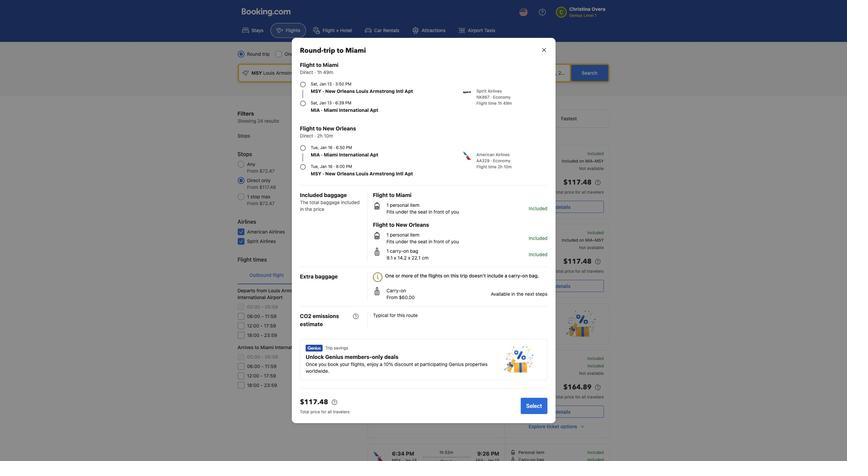 Task type: locate. For each thing, give the bounding box(es) containing it.
2 personal from the top
[[390, 232, 409, 238]]

flight for outbound flight
[[273, 272, 284, 278]]

1 $72.47 from the top
[[260, 168, 275, 174]]

16 inside '10:32 pm mia . jan 16'
[[411, 190, 416, 195]]

return
[[312, 272, 326, 278]]

3 details from the top
[[556, 409, 571, 415]]

orleans inside tue, jan 16 · 8:00 pm msy · new orleans louis armstrong intl apt
[[337, 171, 355, 177]]

49m
[[323, 69, 333, 75], [503, 101, 512, 106]]

2 12:00 - 17:59 from the top
[[247, 373, 276, 379]]

1 horizontal spatial 8:00
[[477, 262, 490, 268]]

jan up flight to new orleans
[[403, 190, 410, 195]]

1 vertical spatial 10%
[[384, 362, 393, 368]]

miami up flight to new orleans
[[396, 192, 412, 198]]

hotel
[[341, 27, 352, 33]]

american right as
[[458, 376, 476, 381]]

0 horizontal spatial flight
[[273, 272, 284, 278]]

13 inside 6:34 pm msy . jan 13
[[413, 365, 417, 370]]

view details button up 'explore ticket options' button
[[511, 406, 604, 418]]

. for 6:34
[[402, 363, 404, 368]]

to for arrives to miami international airport
[[255, 345, 259, 351]]

american airlines down the flight to miami
[[373, 201, 407, 206]]

0 vertical spatial 11:42 pm
[[476, 183, 500, 189]]

6:34 inside 6:34 pm msy . jan 13
[[392, 357, 405, 363]]

spirit up the flight to miami
[[373, 171, 384, 176]]

0 horizontal spatial discount
[[395, 362, 413, 368]]

1 horizontal spatial one
[[385, 273, 394, 279]]

· inside flight to new orleans direct · 2h 10m
[[314, 133, 316, 139]]

1 vertical spatial 00:00
[[247, 354, 260, 360]]

0 vertical spatial view
[[544, 204, 555, 210]]

pm
[[345, 82, 352, 87], [345, 101, 352, 106], [346, 145, 352, 150], [491, 152, 500, 158], [346, 164, 352, 169], [409, 183, 417, 189], [491, 183, 500, 189], [406, 231, 414, 237], [406, 262, 415, 268], [491, 262, 500, 268], [406, 357, 415, 363], [491, 357, 500, 363], [409, 388, 417, 394], [491, 388, 500, 394], [406, 451, 415, 457], [491, 451, 500, 457]]

1 0 from the top
[[351, 304, 354, 310]]

on inside included on mia–msy checked bag
[[580, 238, 585, 243]]

front for flight to miami
[[434, 209, 444, 215]]

00:00 - 05:59 for to
[[247, 354, 278, 360]]

2 vertical spatial not
[[580, 371, 587, 376]]

2 6:34 from the top
[[392, 451, 405, 457]]

1 vertical spatial 23:59
[[264, 383, 277, 389]]

1 available from the top
[[588, 166, 604, 171]]

total price for all travelers
[[555, 190, 604, 195], [555, 269, 604, 274], [555, 395, 604, 400], [300, 410, 350, 415]]

$60.00
[[399, 295, 415, 301]]

total price for all travelers inside round-trip to miami dialog
[[300, 410, 350, 415]]

1 vertical spatial 11:59
[[265, 364, 277, 370]]

all
[[349, 111, 354, 116], [582, 190, 587, 195], [582, 269, 587, 274], [582, 395, 587, 400], [328, 410, 332, 415]]

2 horizontal spatial only
[[440, 318, 451, 325]]

not available for 6:50 pm
[[580, 245, 604, 250]]

$72.47 inside the "1 stop max from $72.47"
[[260, 201, 275, 206]]

0 vertical spatial 18:00
[[247, 333, 260, 338]]

cm
[[422, 255, 429, 261]]

spirit up nk867
[[477, 89, 487, 94]]

reset all
[[336, 111, 354, 116]]

flight for flight times
[[238, 257, 252, 263]]

2 intl from the top
[[396, 171, 404, 177]]

fits for new
[[387, 239, 395, 245]]

one inside round-trip to miami dialog
[[385, 273, 394, 279]]

at
[[482, 326, 487, 332], [415, 362, 419, 368]]

view details for 10:32 pm
[[544, 204, 571, 210]]

this left route
[[397, 313, 405, 318]]

new down tue, jan 16 · 6:50 pm mia · miami international apt
[[325, 171, 336, 177]]

view up steps
[[544, 283, 555, 289]]

0 horizontal spatial 8:00
[[336, 164, 345, 169]]

1 vertical spatial personal item
[[519, 356, 545, 361]]

06:00
[[247, 314, 260, 319], [247, 364, 260, 370]]

1 personal from the top
[[390, 202, 409, 208]]

flight for flight to miami
[[373, 192, 388, 198]]

louis for tue, jan 16 · 8:00 pm msy · new orleans louis armstrong intl apt
[[356, 171, 369, 177]]

2 details from the top
[[556, 283, 571, 289]]

1 horizontal spatial flight
[[327, 272, 339, 278]]

0 horizontal spatial 6:39
[[335, 101, 344, 106]]

armstrong inside "sat, jan 13 · 3:50 pm msy · new orleans louis armstrong intl apt"
[[370, 88, 395, 94]]

1 down flight to new orleans
[[387, 232, 389, 238]]

2 view details from the top
[[544, 283, 571, 289]]

1 23:59 from the top
[[264, 333, 277, 338]]

18:00 for departs from louis armstrong new orleans international airport
[[247, 333, 260, 338]]

price for 6:50 pm's $117.48 "region"
[[565, 269, 575, 274]]

genius image
[[373, 309, 390, 316], [373, 309, 390, 316], [566, 311, 596, 338], [306, 345, 323, 352], [306, 345, 323, 352], [504, 347, 534, 374]]

reset up flight to new orleans direct · 2h 10m on the left top
[[336, 111, 348, 116]]

6:34
[[392, 357, 405, 363], [392, 451, 405, 457]]

stops
[[238, 133, 250, 139], [238, 151, 252, 157]]

0 vertical spatial airport
[[468, 27, 483, 33]]

only
[[262, 178, 271, 183], [440, 318, 451, 325], [372, 354, 383, 360]]

jan
[[320, 82, 326, 87], [320, 101, 326, 106], [320, 145, 327, 150], [487, 159, 494, 164], [320, 164, 327, 169], [403, 190, 410, 195], [405, 239, 411, 244], [403, 269, 410, 274], [487, 269, 494, 274], [405, 365, 411, 370], [487, 365, 494, 370]]

unlock genius members-only deals once you book your flights, enjoy a 10% discount at participating genius properties worldwide. inside round-trip to miami dialog
[[306, 354, 488, 374]]

airport left taxis
[[468, 27, 483, 33]]

11:42
[[476, 183, 490, 189], [476, 388, 490, 394]]

from inside direct only from $117.48
[[247, 184, 258, 190]]

1 not from the top
[[580, 166, 587, 171]]

6:50 down flight to new orleans direct · 2h 10m on the left top
[[336, 145, 345, 150]]

13 for 6:39 pm
[[495, 159, 500, 164]]

item
[[410, 202, 420, 208], [537, 230, 545, 236], [410, 232, 420, 238], [537, 356, 545, 361], [537, 450, 545, 456]]

1 flight from the left
[[273, 272, 284, 278]]

from up stop on the top left
[[247, 184, 258, 190]]

jan inside "sat, jan 13 · 3:50 pm msy · new orleans louis armstrong intl apt"
[[320, 82, 326, 87]]

jan down flight to miami direct · 1h 49m
[[320, 82, 326, 87]]

$117.48 region for 6:50 pm
[[511, 257, 604, 269]]

1 11:42 pm from the top
[[476, 183, 500, 189]]

. up eagle
[[485, 363, 486, 368]]

11:59 for miami
[[265, 364, 277, 370]]

of
[[446, 209, 450, 215], [446, 239, 450, 245], [414, 273, 419, 279]]

3:50 up the sat, jan 13 · 6:39 pm mia · miami international apt
[[335, 82, 344, 87]]

extra baggage
[[300, 274, 338, 280]]

next
[[525, 291, 535, 297]]

pm inside "sat, jan 13 · 3:50 pm msy · new orleans louis armstrong intl apt"
[[345, 82, 352, 87]]

select button
[[521, 398, 548, 415]]

2 view from the top
[[544, 283, 555, 289]]

2 18:00 from the top
[[247, 383, 260, 389]]

1 jan 16 from the left
[[403, 269, 416, 274]]

for
[[576, 190, 581, 195], [576, 269, 581, 274], [390, 313, 396, 318], [576, 395, 581, 400], [321, 410, 327, 415]]

louis up the sat, jan 13 · 6:39 pm mia · miami international apt
[[356, 88, 369, 94]]

spirit airlines for 10:32 pm
[[373, 171, 399, 176]]

under up 1 carry-on bag 9.1 x 14.2 x 22.1 cm
[[396, 239, 408, 245]]

1 vertical spatial details
[[556, 283, 571, 289]]

pm inside 6:34 pm msy . jan 13
[[406, 357, 415, 363]]

1 vertical spatial personal
[[519, 356, 535, 361]]

to inside flight to miami direct · 1h 49m
[[316, 62, 322, 68]]

6:39 up "aa329"
[[478, 152, 490, 158]]

louis inside "sat, jan 13 · 3:50 pm msy · new orleans louis armstrong intl apt"
[[356, 88, 369, 94]]

new down the sat, jan 13 · 6:39 pm mia · miami international apt
[[323, 126, 335, 132]]

2 06:00 - 11:59 from the top
[[247, 364, 277, 370]]

apt inside "sat, jan 13 · 3:50 pm msy · new orleans louis armstrong intl apt"
[[405, 88, 413, 94]]

from left $60.00
[[387, 295, 398, 301]]

1 vertical spatial 10:32
[[392, 388, 407, 394]]

x right 9.1
[[394, 255, 397, 261]]

checked inside included on mia–msy checked bag
[[519, 245, 536, 250]]

3 view details from the top
[[544, 409, 571, 415]]

2 18:00 - 23:59 from the top
[[247, 383, 277, 389]]

members-
[[412, 318, 440, 325], [345, 354, 372, 360]]

seat for flight to miami
[[418, 209, 427, 215]]

1 horizontal spatial 6:39
[[478, 152, 490, 158]]

fits
[[387, 209, 395, 215], [387, 239, 395, 245]]

total price for all travelers for view details button corresponding to 10:32 pm
[[555, 190, 604, 195]]

orleans inside flight to new orleans direct · 2h 10m
[[336, 126, 356, 132]]

time down "aa329"
[[489, 164, 497, 170]]

american airlines up times
[[247, 229, 285, 235]]

2 17:59 from the top
[[264, 373, 276, 379]]

1 vertical spatial stops
[[238, 151, 252, 157]]

spirit airlines up the flight to miami
[[373, 171, 399, 176]]

time
[[489, 101, 497, 106], [489, 164, 497, 170]]

pm inside tue, jan 16 · 8:00 pm msy · new orleans louis armstrong intl apt
[[346, 164, 352, 169]]

msy inside tue, jan 16 · 8:00 pm msy · new orleans louis armstrong intl apt
[[311, 171, 321, 177]]

airport down from
[[267, 295, 283, 301]]

0 vertical spatial fits
[[387, 209, 395, 215]]

savings
[[402, 310, 416, 315], [334, 346, 348, 351]]

11:59 for louis
[[265, 314, 277, 319]]

american airlines for 6:50 pm
[[373, 281, 407, 286]]

mia down flight to new orleans direct · 2h 10m on the left top
[[311, 152, 320, 158]]

1 under from the top
[[396, 209, 408, 215]]

0 vertical spatial seat
[[418, 209, 427, 215]]

mia inside the sat, jan 13 · 6:39 pm mia · miami international apt
[[311, 107, 320, 113]]

0 vertical spatial armstrong
[[370, 88, 395, 94]]

2 05:59 from the top
[[265, 354, 278, 360]]

12:00 - 17:59
[[247, 323, 276, 329], [247, 373, 276, 379]]

louis inside departs from louis armstrong new orleans international airport
[[269, 288, 280, 294]]

only down any from $72.47 in the top left of the page
[[262, 178, 271, 183]]

economy for flight to miami
[[493, 95, 511, 100]]

2 11:42 from the top
[[476, 388, 490, 394]]

1 vertical spatial a
[[448, 326, 450, 332]]

1 not available from the top
[[580, 166, 604, 171]]

baggage right total on the left of page
[[321, 200, 340, 205]]

13 inside 3:50 pm msy . jan 13
[[413, 239, 417, 244]]

louis inside tue, jan 16 · 8:00 pm msy · new orleans louis armstrong intl apt
[[356, 171, 369, 177]]

1 2h 10m from the top
[[439, 182, 453, 187]]

of for flight to new orleans
[[446, 239, 450, 245]]

00:00 - 05:59 for from
[[247, 304, 278, 310]]

1 view details from the top
[[544, 204, 571, 210]]

00:00 - 05:59
[[247, 304, 278, 310], [247, 354, 278, 360]]

2h 10m for $117.48
[[439, 182, 453, 187]]

1 vertical spatial intl
[[396, 171, 404, 177]]

flight inside flight to miami direct · 1h 49m
[[300, 62, 315, 68]]

0 up the '4'
[[351, 304, 354, 310]]

multi-
[[318, 51, 331, 57]]

carry- inside the carry-on from $60.00
[[387, 288, 401, 294]]

1 9:26 from the top
[[478, 357, 490, 363]]

1 vertical spatial personal
[[390, 232, 409, 238]]

0 vertical spatial discount
[[462, 326, 481, 332]]

miami up flight to new orleans direct · 2h 10m on the left top
[[324, 107, 338, 113]]

06:00 down arrives
[[247, 364, 260, 370]]

2 vertical spatial view
[[544, 409, 555, 415]]

trip savings
[[393, 310, 416, 315], [325, 346, 348, 351]]

jan 16 for 8:00
[[487, 269, 500, 274]]

1 11:59 from the top
[[265, 314, 277, 319]]

0 vertical spatial 12:00
[[247, 323, 259, 329]]

not up $164.89
[[580, 371, 587, 376]]

0 for 12
[[351, 354, 354, 360]]

3 not from the top
[[580, 371, 587, 376]]

american up the carry-on from $60.00
[[373, 281, 391, 286]]

1 stops from the top
[[238, 133, 250, 139]]

booking.com logo image
[[242, 8, 291, 16], [242, 8, 291, 16]]

your inside round-trip to miami dialog
[[340, 362, 350, 368]]

2 horizontal spatial 1h
[[498, 101, 502, 106]]

05:59 down arrives to miami international airport
[[265, 354, 278, 360]]

item down '10:32 pm mia . jan 16'
[[410, 202, 420, 208]]

$117.48 region
[[511, 177, 604, 190], [511, 257, 604, 269], [300, 397, 516, 410]]

miami
[[346, 46, 366, 55], [323, 62, 339, 68], [324, 107, 338, 113], [324, 152, 338, 158], [396, 192, 412, 198], [261, 345, 274, 351]]

personal item down the explore
[[519, 450, 545, 456]]

msy down flight to new orleans
[[392, 239, 401, 244]]

1 vertical spatial view
[[544, 283, 555, 289]]

orleans down return flight button
[[318, 288, 335, 294]]

1 06:00 - 11:59 from the top
[[247, 314, 277, 319]]

jan 16
[[403, 269, 416, 274], [487, 269, 500, 274]]

savings inside round-trip to miami dialog
[[334, 346, 348, 351]]

seat
[[418, 209, 427, 215], [418, 239, 427, 245]]

0 vertical spatial 11:42
[[476, 183, 490, 189]]

8:00 pm
[[477, 262, 500, 268]]

details
[[556, 204, 571, 210], [556, 283, 571, 289], [556, 409, 571, 415]]

typical for this route
[[373, 313, 418, 318]]

9.1
[[387, 255, 393, 261]]

showing
[[238, 118, 256, 124]]

2 seat from the top
[[418, 239, 427, 245]]

view details button for 10:32 pm
[[511, 201, 604, 213]]

1 mia–msy from the top
[[586, 159, 604, 164]]

1
[[247, 194, 249, 200], [387, 202, 389, 208], [387, 232, 389, 238], [387, 248, 389, 254]]

0 vertical spatial personal item
[[519, 230, 545, 236]]

$72.47 inside any from $72.47
[[260, 168, 275, 174]]

multi-city
[[318, 51, 339, 57]]

0 vertical spatial $72.47
[[260, 168, 275, 174]]

23:59 for louis
[[264, 333, 277, 338]]

0 vertical spatial personal
[[390, 202, 409, 208]]

jan 16 down 8:00 pm
[[487, 269, 500, 274]]

2 10:32 from the top
[[392, 388, 407, 394]]

mia inside tue, jan 16 · 6:50 pm mia · miami international apt
[[311, 152, 320, 158]]

2 view details button from the top
[[511, 280, 604, 292]]

13 for 9:26 pm
[[495, 365, 500, 370]]

on inside the carry-on from $60.00
[[401, 288, 406, 294]]

under for new
[[396, 239, 408, 245]]

2 2h 10m from the top
[[439, 387, 453, 392]]

international down departs
[[238, 295, 266, 301]]

airlines,
[[393, 376, 408, 381]]

louis right from
[[269, 288, 280, 294]]

18:00
[[247, 333, 260, 338], [247, 383, 260, 389]]

2 not from the top
[[580, 245, 587, 250]]

1 down the flight to miami
[[387, 202, 389, 208]]

0 vertical spatial sat,
[[311, 82, 318, 87]]

3 view from the top
[[544, 409, 555, 415]]

2 0 from the top
[[351, 354, 354, 360]]

not available down included carry-on bag
[[580, 245, 604, 250]]

0 vertical spatial properties
[[533, 326, 556, 332]]

1 vertical spatial 3:50
[[392, 231, 405, 237]]

0 horizontal spatial your
[[340, 362, 350, 368]]

2 tue, from the top
[[311, 164, 319, 169]]

2 time from the top
[[489, 164, 497, 170]]

1 intl from the top
[[396, 88, 404, 94]]

not down included on mia–msy
[[580, 166, 587, 171]]

new inside departs from louis armstrong new orleans international airport
[[307, 288, 317, 294]]

flight for flight to new orleans direct · 2h 10m
[[300, 126, 315, 132]]

available for 6:50 pm
[[588, 245, 604, 250]]

06:00 for arrives
[[247, 364, 260, 370]]

1 vertical spatial 2h 10m
[[439, 387, 453, 392]]

american airlines image
[[463, 152, 471, 160]]

0 vertical spatial front
[[434, 209, 444, 215]]

mia down 6:50 pm
[[392, 269, 400, 274]]

1 vertical spatial available
[[588, 245, 604, 250]]

airport inside departs from louis armstrong new orleans international airport
[[267, 295, 283, 301]]

jan inside 6:34 pm msy . jan 13
[[405, 365, 411, 370]]

3 personal item from the top
[[519, 450, 545, 456]]

2 vertical spatial only
[[372, 354, 383, 360]]

flight to miami direct · 1h 49m
[[300, 62, 339, 75]]

time inside the american airlines aa329 · economy flight time 2h 10m
[[489, 164, 497, 170]]

mia–msy for included on mia–msy
[[586, 159, 604, 164]]

tue, inside tue, jan 16 · 8:00 pm msy · new orleans louis armstrong intl apt
[[311, 164, 319, 169]]

1 11:42 from the top
[[476, 183, 490, 189]]

12
[[349, 364, 354, 370]]

to for flight to new orleans direct · 2h 10m
[[316, 126, 322, 132]]

1 tue, from the top
[[311, 145, 319, 150]]

tue, down tue, jan 16 · 6:50 pm mia · miami international apt
[[311, 164, 319, 169]]

spirit airlines up 9.1
[[373, 250, 399, 255]]

0 vertical spatial 00:00 - 05:59
[[247, 304, 278, 310]]

car rentals
[[375, 27, 400, 33]]

american
[[477, 152, 495, 157], [373, 201, 391, 206], [247, 229, 268, 235], [373, 281, 391, 286], [373, 376, 391, 381], [458, 376, 476, 381]]

1 vertical spatial 11:42 pm
[[476, 388, 500, 394]]

23:59
[[264, 333, 277, 338], [264, 383, 277, 389]]

all inside button
[[349, 111, 354, 116]]

06:00 - 11:59 for from
[[247, 314, 277, 319]]

tab list
[[238, 267, 354, 285]]

pm inside the sat, jan 13 · 6:39 pm mia · miami international apt
[[345, 101, 352, 106]]

0 horizontal spatial 10%
[[384, 362, 393, 368]]

9:26 for 9:26 pm mia . jan 13
[[478, 357, 490, 363]]

· inside spirit airlines nk867 · economy flight time 1h 49m
[[491, 95, 492, 100]]

spirit
[[477, 89, 487, 94], [373, 171, 384, 176], [247, 239, 259, 244], [373, 250, 384, 255]]

bag
[[537, 238, 544, 243], [537, 245, 544, 250], [410, 248, 419, 254], [537, 364, 544, 369], [537, 371, 544, 376]]

to up 3:50 pm msy . jan 13
[[389, 222, 395, 228]]

1 checked from the top
[[519, 245, 536, 250]]

carry- inside included carry-on bag
[[519, 238, 531, 243]]

ticket
[[547, 424, 560, 430]]

0 horizontal spatial carry-
[[390, 248, 404, 254]]

flight for flight to miami direct · 1h 49m
[[300, 62, 315, 68]]

tue, inside tue, jan 16 · 6:50 pm mia · miami international apt
[[311, 145, 319, 150]]

0 vertical spatial 6:50
[[336, 145, 345, 150]]

baggage
[[324, 192, 347, 198], [321, 200, 340, 205], [315, 274, 338, 280]]

not available for 10:32 pm
[[580, 166, 604, 171]]

2 vertical spatial economy
[[493, 158, 511, 163]]

0 horizontal spatial only
[[262, 178, 271, 183]]

mia–msy for included on mia–msy checked bag
[[586, 238, 604, 243]]

checked
[[519, 245, 536, 250], [519, 371, 536, 376]]

estimate
[[300, 322, 323, 328]]

2 sat, from the top
[[311, 101, 318, 106]]

spirit airlines image
[[463, 88, 471, 96]]

0 horizontal spatial once
[[306, 362, 317, 368]]

the
[[305, 206, 312, 212], [410, 209, 417, 215], [410, 239, 417, 245], [420, 273, 427, 279], [517, 291, 524, 297]]

1 17:59 from the top
[[264, 323, 276, 329]]

1 carry-on bag 9.1 x 14.2 x 22.1 cm
[[387, 248, 429, 261]]

2 vertical spatial view details
[[544, 409, 571, 415]]

0 vertical spatial tue,
[[311, 145, 319, 150]]

0 vertical spatial spirit airlines
[[373, 171, 399, 176]]

x
[[394, 255, 397, 261], [408, 255, 411, 261]]

2 1 personal item fits under the seat in front of you from the top
[[387, 232, 459, 245]]

view details up 'explore ticket options' button
[[544, 409, 571, 415]]

12:00 for arrives
[[247, 373, 259, 379]]

2 00:00 from the top
[[247, 354, 260, 360]]

sat, up flight to new orleans direct · 2h 10m on the left top
[[311, 101, 318, 106]]

1 horizontal spatial deals
[[452, 318, 466, 325]]

flights, inside round-trip to miami dialog
[[351, 362, 366, 368]]

2 available from the top
[[588, 245, 604, 250]]

1 details from the top
[[556, 204, 571, 210]]

12:00 - 17:59 for from
[[247, 323, 276, 329]]

checked down carry-on bag
[[519, 371, 536, 376]]

0 vertical spatial participating
[[488, 326, 515, 332]]

included
[[588, 151, 604, 156], [562, 159, 579, 164], [300, 192, 323, 198], [529, 206, 548, 212], [588, 230, 604, 236], [529, 236, 548, 241], [562, 238, 579, 243], [529, 252, 548, 258], [588, 356, 604, 361], [588, 364, 604, 369], [588, 450, 604, 456]]

2 vertical spatial a
[[380, 362, 383, 368]]

1 1 personal item fits under the seat in front of you from the top
[[387, 202, 459, 215]]

personal down flight to new orleans
[[390, 232, 409, 238]]

1 view details button from the top
[[511, 201, 604, 213]]

sat, down flight to miami direct · 1h 49m
[[311, 82, 318, 87]]

all inside round-trip to miami dialog
[[328, 410, 332, 415]]

1 x from the left
[[394, 255, 397, 261]]

intl for tue, jan 16 · 8:00 pm msy · new orleans louis armstrong intl apt
[[396, 171, 404, 177]]

carry-
[[390, 248, 404, 254], [509, 273, 523, 279]]

2 jan 16 from the left
[[487, 269, 500, 274]]

members- inside round-trip to miami dialog
[[345, 354, 372, 360]]

2 $72.47 from the top
[[260, 201, 275, 206]]

0 horizontal spatial flights,
[[351, 362, 366, 368]]

10:32 for 10:32 pm
[[392, 388, 407, 394]]

round-trip to miami dialog
[[284, 30, 564, 432]]

personal for new
[[390, 232, 409, 238]]

pm inside tue, jan 16 · 6:50 pm mia · miami international apt
[[346, 145, 352, 150]]

1 horizontal spatial trip
[[393, 310, 400, 315]]

13 inside 6:39 pm mia . jan 13
[[495, 159, 500, 164]]

apt inside tue, jan 16 · 6:50 pm mia · miami international apt
[[370, 152, 378, 158]]

spirit airlines nk867 · economy flight time 1h 49m
[[477, 89, 512, 106]]

miami right arrives
[[261, 345, 274, 351]]

2 vertical spatial details
[[556, 409, 571, 415]]

the inside included baggage the total baggage included in the price
[[305, 206, 312, 212]]

fits up flight to new orleans
[[387, 209, 395, 215]]

1 seat from the top
[[418, 209, 427, 215]]

1h left 52m
[[440, 450, 444, 456]]

1 time from the top
[[489, 101, 497, 106]]

not for 10:32 pm
[[580, 166, 587, 171]]

airport down the estimate
[[305, 345, 320, 351]]

to down multi-
[[316, 62, 322, 68]]

2 00:00 - 05:59 from the top
[[247, 354, 278, 360]]

trip for round-
[[324, 46, 335, 55]]

details for 10:32 pm
[[556, 204, 571, 210]]

worldwide. inside round-trip to miami dialog
[[306, 369, 329, 374]]

0 vertical spatial details
[[556, 204, 571, 210]]

from inside any from $72.47
[[247, 168, 258, 174]]

miami left reset button
[[324, 152, 338, 158]]

personal
[[519, 230, 535, 236], [519, 356, 535, 361], [519, 450, 535, 456]]

total price for all travelers for view details button related to 6:50 pm
[[555, 269, 604, 274]]

1 10:32 from the top
[[392, 183, 407, 189]]

1 vertical spatial not
[[580, 245, 587, 250]]

jan down tue, jan 16 · 6:50 pm mia · miami international apt
[[320, 164, 327, 169]]

total
[[310, 200, 319, 205]]

properties
[[533, 326, 556, 332], [465, 362, 488, 368]]

to right arrives
[[255, 345, 259, 351]]

1 vertical spatial $117.48 region
[[511, 257, 604, 269]]

12:00 - 17:59 up arrives
[[247, 323, 276, 329]]

2 11:42 pm from the top
[[476, 388, 500, 394]]

from down stop on the top left
[[247, 201, 258, 206]]

1 12:00 from the top
[[247, 323, 259, 329]]

book down typical for this route
[[395, 326, 406, 332]]

1 06:00 from the top
[[247, 314, 260, 319]]

not available
[[580, 166, 604, 171], [580, 245, 604, 250], [580, 371, 604, 376]]

2 not available from the top
[[580, 245, 604, 250]]

from inside the "1 stop max from $72.47"
[[247, 201, 258, 206]]

flight inside flight to new orleans direct · 2h 10m
[[300, 126, 315, 132]]

jan 16 for 6:50
[[403, 269, 416, 274]]

2 23:59 from the top
[[264, 383, 277, 389]]

0 vertical spatial view details button
[[511, 201, 604, 213]]

direct
[[300, 69, 313, 75], [300, 133, 313, 139], [247, 178, 260, 183], [441, 240, 452, 245], [440, 270, 451, 275], [441, 366, 452, 371]]

3 not available from the top
[[580, 371, 604, 376]]

05:59
[[265, 304, 278, 310], [265, 354, 278, 360]]

msy inside 6:34 pm msy . jan 13
[[392, 365, 401, 370]]

american up "aa329"
[[477, 152, 495, 157]]

2 under from the top
[[396, 239, 408, 245]]

2 9:26 from the top
[[478, 451, 490, 457]]

personal item up carry-on bag
[[519, 356, 545, 361]]

pm inside '10:32 pm mia . jan 16'
[[409, 183, 417, 189]]

1 vertical spatial $72.47
[[260, 201, 275, 206]]

unlock left route
[[373, 318, 392, 325]]

. up airlines,
[[402, 363, 404, 368]]

new up the sat, jan 13 · 6:39 pm mia · miami international apt
[[325, 88, 336, 94]]

1 vertical spatial trip
[[325, 346, 333, 351]]

11:42 down "aa329"
[[476, 183, 490, 189]]

jan down flight to new orleans direct · 2h 10m on the left top
[[320, 145, 327, 150]]

outbound
[[250, 272, 272, 278]]

2 checked from the top
[[519, 371, 536, 376]]

0 vertical spatial under
[[396, 209, 408, 215]]

american airlines, operated by envoy air as american eagle
[[373, 376, 488, 381]]

06:00 - 11:59 down from
[[247, 314, 277, 319]]

1 05:59 from the top
[[265, 304, 278, 310]]

2 vertical spatial $117.48 region
[[300, 397, 516, 410]]

2 06:00 from the top
[[247, 364, 260, 370]]

1 00:00 - 05:59 from the top
[[247, 304, 278, 310]]

american inside the american airlines aa329 · economy flight time 2h 10m
[[477, 152, 495, 157]]

0 vertical spatial 49m
[[323, 69, 333, 75]]

travelers inside round-trip to miami dialog
[[333, 410, 350, 415]]

fits for miami
[[387, 209, 395, 215]]

10:32 up the flight to miami
[[392, 183, 407, 189]]

0 horizontal spatial airport
[[267, 295, 283, 301]]

· inside flight to miami direct · 1h 49m
[[314, 69, 316, 75]]

max
[[262, 194, 271, 200]]

reset inside button
[[336, 111, 348, 116]]

1 6:34 from the top
[[392, 357, 405, 363]]

1 vertical spatial discount
[[395, 362, 413, 368]]

new inside tue, jan 16 · 8:00 pm msy · new orleans louis armstrong intl apt
[[325, 171, 336, 177]]

the down the
[[305, 206, 312, 212]]

flight
[[273, 272, 284, 278], [327, 272, 339, 278]]

2 11:59 from the top
[[265, 364, 277, 370]]

1 horizontal spatial at
[[482, 326, 487, 332]]

orleans down reset all button
[[336, 126, 356, 132]]

taxis
[[485, 27, 496, 33]]

once inside round-trip to miami dialog
[[306, 362, 317, 368]]

2 front from the top
[[434, 239, 444, 245]]

0 horizontal spatial this
[[397, 313, 405, 318]]

49m inside spirit airlines nk867 · economy flight time 1h 49m
[[503, 101, 512, 106]]

11:59 down arrives to miami international airport
[[265, 364, 277, 370]]

reset up 545 on the left top of the page
[[342, 151, 354, 156]]

1 18:00 from the top
[[247, 333, 260, 338]]

included inside included carry-on bag
[[588, 230, 604, 236]]

jan inside 9:26 pm mia . jan 13
[[487, 365, 494, 370]]

1 horizontal spatial participating
[[488, 326, 515, 332]]

flights
[[429, 273, 443, 279]]

front for flight to new orleans
[[434, 239, 444, 245]]

0 horizontal spatial book
[[328, 362, 339, 368]]

spirit airlines for 6:50 pm
[[373, 250, 399, 255]]

$72.47 down max
[[260, 201, 275, 206]]

2 vertical spatial not available
[[580, 371, 604, 376]]

0 vertical spatial of
[[446, 209, 450, 215]]

1 18:00 - 23:59 from the top
[[247, 333, 277, 338]]

flight right outbound
[[273, 272, 284, 278]]

1 view from the top
[[544, 204, 555, 210]]

$72.47 up direct only from $117.48
[[260, 168, 275, 174]]

1 vertical spatial unlock
[[306, 354, 324, 360]]

2 mia–msy from the top
[[586, 238, 604, 243]]

in
[[300, 206, 304, 212], [429, 209, 433, 215], [429, 239, 433, 245], [512, 291, 516, 297]]

available for 10:32 pm
[[588, 166, 604, 171]]

tue, down flight to new orleans direct · 2h 10m on the left top
[[311, 145, 319, 150]]

filters
[[238, 111, 254, 117]]

0 horizontal spatial savings
[[334, 346, 348, 351]]

personal item up included on mia–msy checked bag
[[519, 230, 545, 236]]

6:34 for 6:34 pm
[[392, 451, 405, 457]]

1 vertical spatial 6:39
[[478, 152, 490, 158]]

international up 545 on the left top of the page
[[339, 152, 369, 158]]

1 sat, from the top
[[311, 82, 318, 87]]

2 flight from the left
[[327, 272, 339, 278]]

06:00 for departs
[[247, 314, 260, 319]]

8:00
[[336, 164, 345, 169], [477, 262, 490, 268]]

1 vertical spatial 12:00
[[247, 373, 259, 379]]

1 00:00 from the top
[[247, 304, 260, 310]]

2 vertical spatial view details button
[[511, 406, 604, 418]]

checked bag
[[519, 371, 544, 376]]

13
[[327, 82, 332, 87], [327, 101, 332, 106], [495, 159, 500, 164], [413, 239, 417, 244], [413, 365, 417, 370], [495, 365, 500, 370]]

12:00 - 17:59 down arrives
[[247, 373, 276, 379]]

2 fits from the top
[[387, 239, 395, 245]]

0 vertical spatial a
[[505, 273, 507, 279]]

jan up airlines,
[[405, 365, 411, 370]]

0 vertical spatial 17:59
[[264, 323, 276, 329]]

2 12:00 from the top
[[247, 373, 259, 379]]

0 horizontal spatial enjoy
[[367, 362, 379, 368]]

3:50 inside 3:50 pm msy . jan 13
[[392, 231, 405, 237]]

3:50 inside "sat, jan 13 · 3:50 pm msy · new orleans louis armstrong intl apt"
[[335, 82, 344, 87]]

to down the sat, jan 13 · 6:39 pm mia · miami international apt
[[316, 126, 322, 132]]

carry- up available in the next steps
[[509, 273, 523, 279]]

on inside included carry-on bag
[[531, 238, 536, 243]]

armstrong for tue, jan 16 · 8:00 pm msy · new orleans louis armstrong intl apt
[[370, 171, 395, 177]]

2 stops from the top
[[238, 151, 252, 157]]

orleans down 545 on the left top of the page
[[337, 171, 355, 177]]

06:00 - 11:59 down arrives
[[247, 364, 277, 370]]

16 inside tue, jan 16 · 6:50 pm mia · miami international apt
[[328, 145, 333, 150]]

0 vertical spatial 00:00
[[247, 304, 260, 310]]

doesn't
[[469, 273, 486, 279]]

direct inside direct only from $117.48
[[247, 178, 260, 183]]

2 vertical spatial baggage
[[315, 274, 338, 280]]

jan right american airlines image
[[487, 159, 494, 164]]

1 front from the top
[[434, 209, 444, 215]]

1 12:00 - 17:59 from the top
[[247, 323, 276, 329]]

armstrong inside tue, jan 16 · 8:00 pm msy · new orleans louis armstrong intl apt
[[370, 171, 395, 177]]

1 vertical spatial 1h
[[498, 101, 502, 106]]

1 vertical spatial 6:50
[[392, 262, 405, 268]]

0 horizontal spatial 49m
[[323, 69, 333, 75]]

1 vertical spatial time
[[489, 164, 497, 170]]

airlines inside spirit airlines nk867 · economy flight time 1h 49m
[[488, 89, 502, 94]]

0 vertical spatial baggage
[[324, 192, 347, 198]]

one for one way
[[285, 51, 294, 57]]

time inside spirit airlines nk867 · economy flight time 1h 49m
[[489, 101, 497, 106]]

time for flight to new orleans
[[489, 164, 497, 170]]

1 fits from the top
[[387, 209, 395, 215]]



Task type: vqa. For each thing, say whether or not it's contained in the screenshot.
Ticket
yes



Task type: describe. For each thing, give the bounding box(es) containing it.
included
[[341, 200, 360, 205]]

flight inside the american airlines aa329 · economy flight time 2h 10m
[[477, 164, 487, 170]]

mia inside 6:39 pm mia . jan 13
[[476, 159, 484, 164]]

trip savings inside round-trip to miami dialog
[[325, 346, 348, 351]]

include
[[487, 273, 504, 279]]

steps
[[536, 291, 548, 297]]

co2
[[300, 313, 311, 319]]

nk867
[[477, 95, 490, 100]]

1 horizontal spatial 1h
[[440, 450, 444, 456]]

armstrong for sat, jan 13 · 3:50 pm msy · new orleans louis armstrong intl apt
[[370, 88, 395, 94]]

1 horizontal spatial a
[[448, 326, 450, 332]]

co2 emissions estimate
[[300, 313, 339, 328]]

$117.48 region inside round-trip to miami dialog
[[300, 397, 516, 410]]

2h inside flight to new orleans direct · 2h 10m
[[317, 133, 323, 139]]

1h 52m
[[440, 450, 454, 456]]

1 personal from the top
[[519, 230, 535, 236]]

1 horizontal spatial properties
[[533, 326, 556, 332]]

included inside included on mia–msy checked bag
[[562, 238, 579, 243]]

10m inside the american airlines aa329 · economy flight time 2h 10m
[[504, 164, 512, 170]]

10:32 for 10:32 pm mia . jan 16
[[392, 183, 407, 189]]

11:42 pm for $117.48
[[476, 183, 500, 189]]

results
[[265, 118, 279, 124]]

1 vertical spatial spirit airlines
[[247, 239, 276, 244]]

book inside round-trip to miami dialog
[[328, 362, 339, 368]]

1 horizontal spatial trip savings
[[393, 310, 416, 315]]

american up times
[[247, 229, 268, 235]]

properties inside round-trip to miami dialog
[[465, 362, 488, 368]]

6:34 for 6:34 pm msy . jan 13
[[392, 357, 405, 363]]

search button
[[571, 65, 609, 81]]

available
[[491, 291, 510, 297]]

emissions
[[313, 313, 339, 319]]

total price for all travelers for first view details button from the bottom
[[555, 395, 604, 400]]

1h inside flight to miami direct · 1h 49m
[[317, 69, 322, 75]]

+
[[336, 27, 339, 33]]

flight for flight to new orleans
[[373, 222, 388, 228]]

any
[[247, 161, 256, 167]]

in right available
[[512, 291, 516, 297]]

flight + hotel link
[[308, 23, 358, 38]]

$117.48 inside direct only from $117.48
[[260, 184, 276, 190]]

apt inside the sat, jan 13 · 6:39 pm mia · miami international apt
[[370, 107, 378, 113]]

included carry-on bag
[[519, 230, 604, 243]]

1 inside 1 carry-on bag 9.1 x 14.2 x 22.1 cm
[[387, 248, 389, 254]]

stop
[[251, 194, 260, 200]]

return flight button
[[296, 267, 354, 284]]

18:00 for arrives to miami international airport
[[247, 383, 260, 389]]

reset for reset all
[[336, 111, 348, 116]]

way
[[295, 51, 304, 57]]

in up the cm
[[429, 239, 433, 245]]

direct only from $117.48
[[247, 178, 276, 190]]

flight inside spirit airlines nk867 · economy flight time 1h 49m
[[477, 101, 487, 106]]

unlock inside round-trip to miami dialog
[[306, 354, 324, 360]]

. for 6:39
[[485, 158, 486, 163]]

american airlines for 10:32 pm
[[373, 201, 407, 206]]

1 personal item from the top
[[519, 230, 545, 236]]

economy for flight to new orleans
[[493, 158, 511, 163]]

3 view details button from the top
[[511, 406, 604, 418]]

flight to new orleans
[[373, 222, 429, 228]]

flight for return flight
[[327, 272, 339, 278]]

american left airlines,
[[373, 376, 391, 381]]

round
[[247, 51, 261, 57]]

flight to new orleans direct · 2h 10m
[[300, 126, 356, 139]]

49m inside flight to miami direct · 1h 49m
[[323, 69, 333, 75]]

baggage for extra
[[315, 274, 338, 280]]

included baggage the total baggage included in the price
[[300, 192, 360, 212]]

to right multi-
[[337, 46, 344, 55]]

spirit left 1 carry-on bag 9.1 x 14.2 x 22.1 cm
[[373, 250, 384, 255]]

apt inside tue, jan 16 · 8:00 pm msy · new orleans louis armstrong intl apt
[[405, 171, 413, 177]]

2 vertical spatial airport
[[305, 345, 320, 351]]

return flight
[[312, 272, 339, 278]]

airlines inside the american airlines aa329 · economy flight time 2h 10m
[[496, 152, 510, 157]]

11:42 pm for $164.89
[[476, 388, 500, 394]]

mia inside 9:26 pm mia . jan 13
[[476, 365, 484, 370]]

international inside the sat, jan 13 · 6:39 pm mia · miami international apt
[[339, 107, 369, 113]]

car
[[375, 27, 382, 33]]

city
[[331, 51, 339, 57]]

stays link
[[236, 23, 269, 38]]

jan inside the sat, jan 13 · 6:39 pm mia · miami international apt
[[320, 101, 326, 106]]

0 vertical spatial 10%
[[452, 326, 461, 332]]

miami right "city"
[[346, 46, 366, 55]]

direct inside flight to new orleans direct · 2h 10m
[[300, 133, 313, 139]]

to for flight to miami direct · 1h 49m
[[316, 62, 322, 68]]

0 horizontal spatial a
[[380, 362, 383, 368]]

2 x from the left
[[408, 255, 411, 261]]

departs from louis armstrong new orleans international airport
[[238, 288, 335, 301]]

aa329
[[477, 158, 490, 163]]

jan down 8:00 pm
[[487, 269, 494, 274]]

jan inside 6:39 pm mia . jan 13
[[487, 159, 494, 164]]

orleans inside "sat, jan 13 · 3:50 pm msy · new orleans louis armstrong intl apt"
[[337, 88, 355, 94]]

times
[[253, 257, 267, 263]]

from
[[257, 288, 267, 294]]

msy inside 3:50 pm msy . jan 13
[[392, 239, 401, 244]]

details for 6:50 pm
[[556, 283, 571, 289]]

fastest tab list
[[368, 110, 610, 128]]

view for 6:50 pm
[[544, 283, 555, 289]]

any from $72.47
[[247, 161, 275, 174]]

10m inside flight to new orleans direct · 2h 10m
[[324, 133, 333, 139]]

reset all button
[[336, 110, 354, 118]]

pm inside 9:26 pm mia . jan 13
[[491, 357, 500, 363]]

seat for flight to new orleans
[[418, 239, 427, 245]]

in inside included baggage the total baggage included in the price
[[300, 206, 304, 212]]

msy down 8:00 pm
[[475, 269, 484, 274]]

spirit up flight times
[[247, 239, 259, 244]]

$117.48 inside round-trip to miami dialog
[[300, 398, 328, 407]]

included on mia–msy
[[562, 159, 604, 164]]

2h 10m for $164.89
[[439, 387, 453, 392]]

0 vertical spatial book
[[395, 326, 406, 332]]

included on mia–msy checked bag
[[519, 238, 604, 250]]

2 horizontal spatial trip
[[460, 273, 468, 279]]

arrives
[[238, 345, 254, 351]]

mia inside '10:32 pm mia . jan 16'
[[392, 190, 400, 195]]

jan inside tue, jan 16 · 8:00 pm msy · new orleans louis armstrong intl apt
[[320, 164, 327, 169]]

tue, for msy
[[311, 164, 319, 169]]

airport taxis link
[[453, 23, 501, 38]]

miami inside flight to miami direct · 1h 49m
[[323, 62, 339, 68]]

13 inside "sat, jan 13 · 3:50 pm msy · new orleans louis armstrong intl apt"
[[327, 82, 332, 87]]

carry- inside 1 carry-on bag 9.1 x 14.2 x 22.1 cm
[[390, 248, 404, 254]]

explore ticket options button
[[511, 421, 604, 433]]

1 horizontal spatial worldwide.
[[373, 333, 397, 338]]

1 vertical spatial this
[[397, 313, 405, 318]]

. for 10:32
[[401, 189, 402, 194]]

0 vertical spatial at
[[482, 326, 487, 332]]

reset button
[[342, 150, 354, 157]]

new inside flight to new orleans direct · 2h 10m
[[323, 126, 335, 132]]

envoy
[[433, 376, 445, 381]]

view details for 6:50 pm
[[544, 283, 571, 289]]

view details button for 6:50 pm
[[511, 280, 604, 292]]

to for flight to miami
[[389, 192, 395, 198]]

$117.48 region for 10:32 pm
[[511, 177, 604, 190]]

11:42 for $164.89
[[476, 388, 490, 394]]

baggage for included
[[324, 192, 347, 198]]

fastest
[[562, 116, 577, 122]]

stays
[[252, 27, 264, 33]]

jan inside tue, jan 16 · 6:50 pm mia · miami international apt
[[320, 145, 327, 150]]

0 vertical spatial unlock genius members-only deals once you book your flights, enjoy a 10% discount at participating genius properties worldwide.
[[373, 318, 556, 338]]

1 horizontal spatial discount
[[462, 326, 481, 332]]

1 horizontal spatial this
[[451, 273, 459, 279]]

flights
[[286, 27, 301, 33]]

sat, for mia
[[311, 101, 318, 106]]

air
[[446, 376, 451, 381]]

2 personal from the top
[[519, 356, 535, 361]]

item down flight to new orleans
[[410, 232, 420, 238]]

0 for 16
[[351, 304, 354, 310]]

06:00 - 11:59 for to
[[247, 364, 277, 370]]

tue, jan 16 · 6:50 pm mia · miami international apt
[[311, 145, 378, 158]]

1 vertical spatial only
[[440, 318, 451, 325]]

outbound flight
[[250, 272, 284, 278]]

sat, for msy
[[311, 82, 318, 87]]

16 inside tue, jan 16 · 8:00 pm msy · new orleans louis armstrong intl apt
[[328, 164, 333, 169]]

3:50 pm msy . jan 13
[[392, 231, 417, 244]]

new inside "sat, jan 13 · 3:50 pm msy · new orleans louis armstrong intl apt"
[[325, 88, 336, 94]]

item up carry-on bag
[[537, 356, 545, 361]]

0 vertical spatial members-
[[412, 318, 440, 325]]

flight for flight + hotel
[[323, 27, 335, 33]]

as
[[452, 376, 457, 381]]

6:50 pm
[[392, 262, 415, 268]]

orleans inside departs from louis armstrong new orleans international airport
[[318, 288, 335, 294]]

the up 1 carry-on bag 9.1 x 14.2 x 22.1 cm
[[410, 239, 417, 245]]

$164.89 region
[[511, 382, 604, 395]]

17:59 for louis
[[264, 323, 276, 329]]

1 vertical spatial carry-
[[509, 273, 523, 279]]

00:00 for departs
[[247, 304, 260, 310]]

intl for sat, jan 13 · 3:50 pm msy · new orleans louis armstrong intl apt
[[396, 88, 404, 94]]

route
[[406, 313, 418, 318]]

00:00 for arrives
[[247, 354, 260, 360]]

price for the $164.89 'region'
[[565, 395, 575, 400]]

jan inside '10:32 pm mia . jan 16'
[[403, 190, 410, 195]]

1 horizontal spatial once
[[373, 326, 385, 332]]

1h inside spirit airlines nk867 · economy flight time 1h 49m
[[498, 101, 502, 106]]

attractions
[[422, 27, 446, 33]]

10:32 pm mia . jan 16
[[392, 183, 417, 195]]

new up 3:50 pm msy . jan 13
[[396, 222, 408, 228]]

2 horizontal spatial a
[[505, 273, 507, 279]]

22.1
[[412, 255, 421, 261]]

12:00 for departs
[[247, 323, 259, 329]]

. for 3:50
[[402, 237, 404, 242]]

1 stop max from $72.47
[[247, 194, 275, 206]]

1 horizontal spatial 6:50
[[392, 262, 405, 268]]

1 personal item fits under the seat in front of you for flight to new orleans
[[387, 232, 459, 245]]

bag inside 1 carry-on bag 9.1 x 14.2 x 22.1 cm
[[410, 248, 419, 254]]

jan inside 3:50 pm msy . jan 13
[[405, 239, 411, 244]]

one way
[[285, 51, 304, 57]]

only inside round-trip to miami dialog
[[372, 354, 383, 360]]

the up flight to new orleans
[[410, 209, 417, 215]]

round-
[[300, 46, 324, 55]]

0 vertical spatial deals
[[452, 318, 466, 325]]

430
[[345, 194, 354, 200]]

or
[[396, 273, 400, 279]]

carry- for carry-on from $60.00
[[387, 288, 401, 294]]

select
[[527, 403, 542, 410]]

1 horizontal spatial your
[[408, 326, 417, 332]]

international down the estimate
[[275, 345, 303, 351]]

9:26 pm mia . jan 13
[[476, 357, 500, 370]]

total inside round-trip to miami dialog
[[300, 410, 309, 415]]

reset for reset
[[342, 151, 354, 156]]

from inside the carry-on from $60.00
[[387, 295, 398, 301]]

trip for round
[[263, 51, 270, 57]]

the left flights
[[420, 273, 427, 279]]

18:00 - 23:59 for from
[[247, 333, 277, 338]]

tue, jan 16 · 8:00 pm msy · new orleans louis armstrong intl apt
[[311, 164, 413, 177]]

explore
[[529, 424, 546, 430]]

1 vertical spatial american airlines
[[247, 229, 285, 235]]

tab list containing outbound flight
[[238, 267, 354, 285]]

explore ticket options
[[529, 424, 578, 430]]

1 horizontal spatial unlock
[[373, 318, 392, 325]]

view for 10:32 pm
[[544, 204, 555, 210]]

1 vertical spatial baggage
[[321, 200, 340, 205]]

enjoy inside round-trip to miami dialog
[[367, 362, 379, 368]]

13 inside the sat, jan 13 · 6:39 pm mia · miami international apt
[[327, 101, 332, 106]]

by
[[428, 376, 432, 381]]

$164.89
[[564, 383, 592, 392]]

american airlines aa329 · economy flight time 2h 10m
[[477, 152, 512, 170]]

9:26 for 9:26 pm
[[478, 451, 490, 457]]

12:00 - 17:59 for to
[[247, 373, 276, 379]]

0 vertical spatial savings
[[402, 310, 416, 315]]

23:59 for miami
[[264, 383, 277, 389]]

flights link
[[271, 23, 306, 38]]

jan down 6:50 pm
[[403, 269, 410, 274]]

price inside included baggage the total baggage included in the price
[[313, 206, 324, 212]]

3 personal from the top
[[519, 450, 535, 456]]

total price for all travelers for select button
[[300, 410, 350, 415]]

1 inside the "1 stop max from $72.47"
[[247, 194, 249, 200]]

24
[[258, 118, 263, 124]]

in up flight to new orleans
[[429, 209, 433, 215]]

05:59 for miami
[[265, 354, 278, 360]]

international inside tue, jan 16 · 6:50 pm mia · miami international apt
[[339, 152, 369, 158]]

on inside 1 carry-on bag 9.1 x 14.2 x 22.1 cm
[[403, 248, 409, 254]]

14.2
[[398, 255, 407, 261]]

available in the next steps
[[491, 291, 548, 297]]

sat, jan 13 · 6:39 pm mia · miami international apt
[[311, 101, 378, 113]]

carry- for carry-on bag
[[519, 364, 531, 369]]

1 horizontal spatial flights,
[[419, 326, 433, 332]]

orleans up 3:50 pm msy . jan 13
[[409, 222, 429, 228]]

3 available from the top
[[588, 371, 604, 376]]

545
[[345, 161, 354, 167]]

rentals
[[383, 27, 400, 33]]

the left the next on the right
[[517, 291, 524, 297]]

american down the flight to miami
[[373, 201, 391, 206]]

fastest button
[[529, 110, 610, 128]]

05:59 for louis
[[265, 304, 278, 310]]

bag.
[[529, 273, 539, 279]]

2 vertical spatial of
[[414, 273, 419, 279]]

discount inside round-trip to miami dialog
[[395, 362, 413, 368]]

only inside direct only from $117.48
[[262, 178, 271, 183]]

of for flight to miami
[[446, 209, 450, 215]]

6:39 inside the sat, jan 13 · 6:39 pm mia · miami international apt
[[335, 101, 344, 106]]

2 horizontal spatial airport
[[468, 27, 483, 33]]

2h inside the american airlines aa329 · economy flight time 2h 10m
[[498, 164, 503, 170]]

deals inside round-trip to miami dialog
[[385, 354, 399, 360]]

9:26 pm
[[478, 451, 500, 457]]

airport taxis
[[468, 27, 496, 33]]

17:59 for miami
[[264, 373, 276, 379]]

typical
[[373, 313, 389, 318]]

6:39 inside 6:39 pm mia . jan 13
[[478, 152, 490, 158]]

flight + hotel
[[323, 27, 352, 33]]

2 personal item from the top
[[519, 356, 545, 361]]

8:00 inside tue, jan 16 · 8:00 pm msy · new orleans louis armstrong intl apt
[[336, 164, 345, 169]]

personal for miami
[[390, 202, 409, 208]]

1 personal item fits under the seat in front of you for flight to miami
[[387, 202, 459, 215]]

1 horizontal spatial enjoy
[[435, 326, 446, 332]]

pm inside 6:39 pm mia . jan 13
[[491, 152, 500, 158]]

one for one or more of the flights on this trip doesn't include a carry-on bag.
[[385, 273, 394, 279]]

0 vertical spatial economy
[[345, 51, 365, 57]]

at inside round-trip to miami dialog
[[415, 362, 419, 368]]

item up included on mia–msy checked bag
[[537, 230, 545, 236]]

extra
[[300, 274, 314, 280]]

13 for 6:34 pm
[[413, 365, 417, 370]]

miami inside the sat, jan 13 · 6:39 pm mia · miami international apt
[[324, 107, 338, 113]]

arrives to miami international airport
[[238, 345, 320, 351]]

bag inside included carry-on bag
[[537, 238, 544, 243]]

to for flight to new orleans
[[389, 222, 395, 228]]

18:00 - 23:59 for to
[[247, 383, 277, 389]]

6:39 pm mia . jan 13
[[476, 152, 500, 164]]

international inside departs from louis armstrong new orleans international airport
[[238, 295, 266, 301]]

11:42 for $117.48
[[476, 183, 490, 189]]

item down the explore
[[537, 450, 545, 456]]

0 vertical spatial trip
[[393, 310, 400, 315]]



